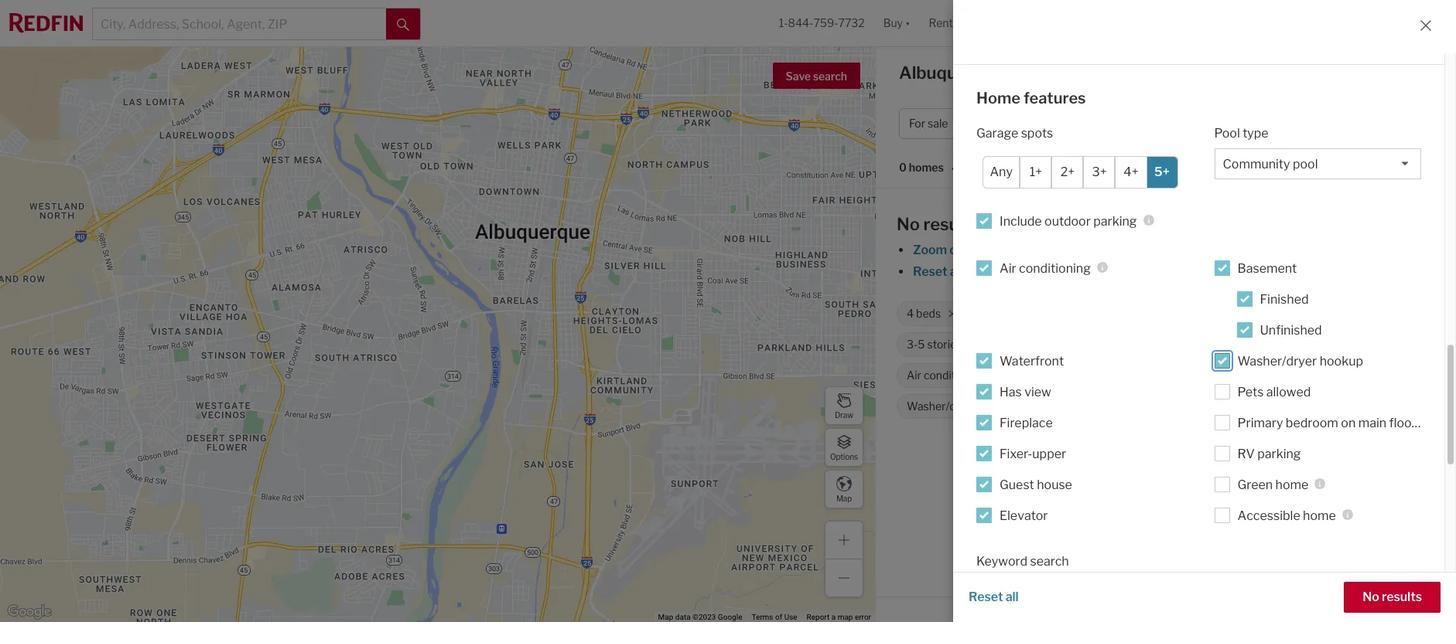 Task type: vqa. For each thing, say whether or not it's contained in the screenshot.
Cheryl
no



Task type: describe. For each thing, give the bounding box(es) containing it.
see
[[1221, 265, 1241, 279]]

have
[[1309, 369, 1335, 383]]

0 horizontal spatial hookup
[[979, 400, 1017, 414]]

0 vertical spatial washer/dryer
[[1238, 354, 1317, 369]]

1 sq. from the left
[[1228, 307, 1242, 321]]

home for accessible home
[[1303, 509, 1336, 523]]

community
[[1237, 338, 1296, 352]]

4+ inside option
[[1124, 165, 1139, 180]]

fixer-
[[1000, 447, 1033, 462]]

©2023
[[693, 614, 716, 622]]

4+ radio
[[1115, 156, 1147, 188]]

has view
[[1000, 385, 1051, 400]]

1-
[[779, 17, 788, 30]]

report a map error link
[[807, 614, 871, 622]]

guest
[[1000, 478, 1034, 493]]

options
[[830, 452, 858, 462]]

1-844-759-7732 link
[[779, 17, 865, 30]]

1 vertical spatial air conditioning
[[907, 369, 987, 383]]

nm
[[1012, 63, 1040, 83]]

Any radio
[[983, 156, 1020, 188]]

ft.-
[[1244, 307, 1259, 321]]

sale
[[928, 117, 948, 130]]

remove fixer-uppers image
[[1203, 340, 1212, 350]]

accessible
[[1238, 509, 1301, 523]]

rv
[[1238, 447, 1255, 462]]

fixer-upper
[[1000, 447, 1066, 462]]

0 vertical spatial no results
[[897, 214, 980, 234]]

pets allowed
[[1238, 385, 1311, 400]]

albuquerque,
[[899, 63, 1008, 83]]

draw button
[[825, 387, 864, 426]]

finished
[[1260, 292, 1309, 307]]

844-
[[788, 17, 814, 30]]

4 beds
[[907, 307, 941, 321]]

sale
[[1132, 63, 1167, 83]]

terms
[[752, 614, 773, 622]]

4 for 4 bd / 4+ ba
[[1167, 117, 1175, 130]]

albuquerque link
[[1199, 454, 1274, 469]]

remove 4 beds image
[[948, 310, 957, 319]]

•
[[952, 162, 955, 175]]

remove elevator image
[[1214, 402, 1223, 412]]

allowed
[[1267, 385, 1311, 400]]

zoom
[[913, 243, 947, 258]]

save search
[[786, 70, 847, 83]]

sort
[[963, 161, 985, 174]]

1 vertical spatial basement
[[1216, 369, 1268, 383]]

0 vertical spatial parking
[[1094, 214, 1137, 229]]

2+
[[1061, 165, 1075, 180]]

1 vertical spatial air
[[907, 369, 922, 383]]

reset all filters button
[[912, 265, 1001, 279]]

house
[[1037, 478, 1072, 493]]

pets
[[1238, 385, 1264, 400]]

City, Address, School, Agent, ZIP search field
[[93, 9, 386, 39]]

no results inside button
[[1363, 590, 1422, 605]]

reset inside zoom out reset all filters or remove one of your filters below to see more homes
[[913, 265, 948, 279]]

community pool
[[1237, 338, 1320, 352]]

have view
[[1309, 369, 1360, 383]]

green
[[1238, 478, 1273, 493]]

ft.
[[1309, 307, 1320, 321]]

1+
[[1030, 165, 1042, 180]]

outdoor
[[1045, 214, 1091, 229]]

5+ radio
[[1146, 156, 1178, 188]]

lot
[[1322, 307, 1336, 321]]

1+ radio
[[1020, 156, 1052, 188]]

5+ for 5+ parking spots
[[1248, 400, 1261, 414]]

reset all
[[969, 590, 1019, 605]]

1 vertical spatial of
[[775, 614, 782, 622]]

for sale button
[[899, 108, 978, 139]]

guest house
[[1000, 478, 1072, 493]]

results inside the no results button
[[1382, 590, 1422, 605]]

0 vertical spatial conditioning
[[1019, 261, 1091, 276]]

google image
[[4, 603, 55, 623]]

data
[[675, 614, 691, 622]]

recommended button
[[988, 160, 1081, 175]]

remove air conditioning image
[[995, 371, 1004, 381]]

include outdoor parking
[[1000, 214, 1137, 229]]

out
[[950, 243, 969, 258]]

on
[[1341, 416, 1356, 431]]

home
[[977, 89, 1021, 108]]

your
[[1104, 265, 1130, 279]]

zoom out button
[[912, 243, 970, 258]]

pool type
[[1214, 126, 1269, 140]]

no inside the no results button
[[1363, 590, 1380, 605]]

3-
[[907, 338, 918, 352]]

more
[[1244, 265, 1275, 279]]

1 horizontal spatial spots
[[1304, 400, 1332, 414]]

for
[[1105, 63, 1128, 83]]

google
[[718, 614, 742, 622]]

0 horizontal spatial conditioning
[[924, 369, 987, 383]]

all inside zoom out reset all filters or remove one of your filters below to see more homes
[[950, 265, 963, 279]]

green home
[[1238, 478, 1309, 493]]

pool
[[1214, 126, 1240, 140]]

redfin
[[1059, 454, 1097, 469]]

2,000
[[1194, 307, 1225, 321]]

map button
[[825, 470, 864, 509]]

0 vertical spatial basement
[[1238, 261, 1297, 276]]

waterfront
[[1000, 354, 1064, 369]]

2,000 sq. ft.-4,500 sq. ft. lot
[[1194, 307, 1336, 321]]

to
[[1206, 265, 1218, 279]]

any
[[990, 165, 1013, 180]]

parking for 5+ parking spots
[[1264, 400, 1302, 414]]

type
[[1243, 126, 1269, 140]]

2+ radio
[[1052, 156, 1084, 188]]

use
[[784, 614, 797, 622]]

e.g. office, balcony, modern text field
[[984, 585, 1177, 600]]



Task type: locate. For each thing, give the bounding box(es) containing it.
1 vertical spatial washer/dryer hookup
[[907, 400, 1017, 414]]

map left data
[[658, 614, 673, 622]]

hookup down has
[[979, 400, 1017, 414]]

save
[[786, 70, 811, 83]]

air conditioning down outdoor
[[1000, 261, 1091, 276]]

report a map error
[[807, 614, 871, 622]]

washer/dryer down stories
[[907, 400, 976, 414]]

air
[[1000, 261, 1016, 276], [907, 369, 922, 383]]

spots up bedroom
[[1304, 400, 1332, 414]]

or
[[1003, 265, 1016, 279]]

0 vertical spatial spots
[[1021, 126, 1053, 140]]

garage spots
[[977, 126, 1053, 140]]

0 horizontal spatial 4+
[[1124, 165, 1139, 180]]

of right one
[[1089, 265, 1101, 279]]

below
[[1169, 265, 1203, 279]]

1 vertical spatial washer/dryer
[[907, 400, 976, 414]]

1 filters from the left
[[966, 265, 1000, 279]]

3+ radio
[[1084, 156, 1115, 188]]

4+ inside "button"
[[1198, 117, 1212, 130]]

1 vertical spatial view
[[1025, 385, 1051, 400]]

1 vertical spatial all
[[1006, 590, 1019, 605]]

0 horizontal spatial 5+
[[1155, 165, 1170, 180]]

1 horizontal spatial filters
[[1132, 265, 1166, 279]]

spots right price
[[1021, 126, 1053, 140]]

washer/dryer down community pool
[[1238, 354, 1317, 369]]

search
[[813, 70, 847, 83], [1030, 554, 1069, 569]]

0 horizontal spatial map
[[658, 614, 673, 622]]

0 horizontal spatial air conditioning
[[907, 369, 987, 383]]

1 horizontal spatial map
[[836, 494, 852, 503]]

view right 'have'
[[1337, 369, 1360, 383]]

0 vertical spatial all
[[950, 265, 963, 279]]

features
[[1024, 89, 1086, 108]]

1 vertical spatial 5+
[[1248, 400, 1261, 414]]

option group
[[983, 156, 1178, 188]]

map for map
[[836, 494, 852, 503]]

4+
[[1198, 117, 1212, 130], [1124, 165, 1139, 180]]

homes inside zoom out reset all filters or remove one of your filters below to see more homes
[[1277, 265, 1317, 279]]

homes right 0 at the top right of the page
[[909, 161, 944, 174]]

conditioning
[[1019, 261, 1091, 276], [924, 369, 987, 383]]

accessible home
[[1238, 509, 1336, 523]]

parking for rv parking
[[1258, 447, 1301, 462]]

primary
[[1238, 416, 1283, 431]]

map inside map button
[[836, 494, 852, 503]]

1 vertical spatial 4
[[907, 307, 914, 321]]

1 horizontal spatial results
[[1382, 590, 1422, 605]]

include
[[1000, 214, 1042, 229]]

all inside button
[[1006, 590, 1019, 605]]

albuquerque, nm homes for sale
[[899, 63, 1167, 83]]

washer/dryer hookup down "pool"
[[1238, 354, 1363, 369]]

map down options
[[836, 494, 852, 503]]

draw
[[835, 411, 854, 420]]

0 horizontal spatial no
[[897, 214, 920, 234]]

1 vertical spatial search
[[1030, 554, 1069, 569]]

0 horizontal spatial spots
[[1021, 126, 1053, 140]]

air conditioning
[[1000, 261, 1091, 276], [907, 369, 987, 383]]

search for keyword search
[[1030, 554, 1069, 569]]

sq. left ft.-
[[1228, 307, 1242, 321]]

0 vertical spatial fireplace
[[1029, 369, 1076, 383]]

sq. left the ft.
[[1293, 307, 1307, 321]]

4 bd / 4+ ba
[[1167, 117, 1227, 130]]

1-844-759-7732
[[779, 17, 865, 30]]

air left remove
[[1000, 261, 1016, 276]]

view for has view
[[1025, 385, 1051, 400]]

for sale
[[909, 117, 948, 130]]

1 vertical spatial fireplace
[[1000, 416, 1053, 431]]

1 horizontal spatial 5+
[[1248, 400, 1261, 414]]

0 horizontal spatial of
[[775, 614, 782, 622]]

of inside zoom out reset all filters or remove one of your filters below to see more homes
[[1089, 265, 1101, 279]]

0 vertical spatial no
[[897, 214, 920, 234]]

4 inside "button"
[[1167, 117, 1175, 130]]

one
[[1065, 265, 1087, 279]]

reset inside reset all button
[[969, 590, 1003, 605]]

home right accessible
[[1303, 509, 1336, 523]]

3+
[[1092, 165, 1107, 180]]

hookup up have view
[[1320, 354, 1363, 369]]

1 vertical spatial no
[[1363, 590, 1380, 605]]

1 vertical spatial spots
[[1304, 400, 1332, 414]]

bd
[[1177, 117, 1190, 130]]

list box
[[1214, 148, 1421, 179]]

of
[[1089, 265, 1101, 279], [775, 614, 782, 622]]

parking up zoom out reset all filters or remove one of your filters below to see more homes
[[1094, 214, 1137, 229]]

1 vertical spatial no results
[[1363, 590, 1422, 605]]

basement up finished
[[1238, 261, 1297, 276]]

0 horizontal spatial reset
[[913, 265, 948, 279]]

ba
[[1214, 117, 1227, 130]]

home for green home
[[1276, 478, 1309, 493]]

4+ left 5+ radio
[[1124, 165, 1139, 180]]

terms of use link
[[752, 614, 797, 622]]

5+ for 5+
[[1155, 165, 1170, 180]]

1 vertical spatial map
[[658, 614, 673, 622]]

1 horizontal spatial sq.
[[1293, 307, 1307, 321]]

0 vertical spatial reset
[[913, 265, 948, 279]]

garage
[[977, 126, 1019, 140]]

0 vertical spatial air conditioning
[[1000, 261, 1091, 276]]

1 horizontal spatial conditioning
[[1019, 261, 1091, 276]]

0 horizontal spatial view
[[1025, 385, 1051, 400]]

parking down the allowed
[[1264, 400, 1302, 414]]

4
[[1167, 117, 1175, 130], [907, 307, 914, 321]]

search up e.g. office, balcony, modern text field
[[1030, 554, 1069, 569]]

basement up 'pets'
[[1216, 369, 1268, 383]]

washer/dryer hookup down remove air conditioning icon
[[907, 400, 1017, 414]]

filters right your at the right top of page
[[1132, 265, 1166, 279]]

0 vertical spatial air
[[1000, 261, 1016, 276]]

1 horizontal spatial no results
[[1363, 590, 1422, 605]]

view
[[1337, 369, 1360, 383], [1025, 385, 1051, 400]]

upper
[[1032, 447, 1066, 462]]

1 vertical spatial reset
[[969, 590, 1003, 605]]

pool
[[1298, 338, 1320, 352]]

1 horizontal spatial of
[[1089, 265, 1101, 279]]

hookup
[[1320, 354, 1363, 369], [979, 400, 1017, 414]]

1 horizontal spatial 4
[[1167, 117, 1175, 130]]

1 vertical spatial hookup
[[979, 400, 1017, 414]]

redfin link
[[1059, 454, 1097, 469]]

spots
[[1021, 126, 1053, 140], [1304, 400, 1332, 414]]

0 vertical spatial washer/dryer hookup
[[1238, 354, 1363, 369]]

1 vertical spatial home
[[1303, 509, 1336, 523]]

0 vertical spatial map
[[836, 494, 852, 503]]

submit search image
[[397, 18, 409, 31]]

1 horizontal spatial hookup
[[1320, 354, 1363, 369]]

conditioning right or
[[1019, 261, 1091, 276]]

1 vertical spatial 4+
[[1124, 165, 1139, 180]]

0 horizontal spatial search
[[813, 70, 847, 83]]

options button
[[825, 429, 864, 467]]

2 vertical spatial parking
[[1258, 447, 1301, 462]]

1 horizontal spatial air
[[1000, 261, 1016, 276]]

1 vertical spatial parking
[[1264, 400, 1302, 414]]

price
[[994, 117, 1020, 130]]

reset
[[913, 265, 948, 279], [969, 590, 1003, 605]]

4+ right /
[[1198, 117, 1212, 130]]

0 horizontal spatial washer/dryer hookup
[[907, 400, 1017, 414]]

0 horizontal spatial washer/dryer
[[907, 400, 976, 414]]

homes inside 0 homes •
[[909, 161, 944, 174]]

remove
[[1018, 265, 1062, 279]]

rv parking
[[1238, 447, 1301, 462]]

reset down zoom
[[913, 265, 948, 279]]

home features
[[977, 89, 1086, 108]]

5+ right 4+ option at the right top of the page
[[1155, 165, 1170, 180]]

report
[[807, 614, 830, 622]]

0 vertical spatial results
[[923, 214, 980, 234]]

air down 3-
[[907, 369, 922, 383]]

0 horizontal spatial air
[[907, 369, 922, 383]]

3-5 stories
[[907, 338, 962, 352]]

save search button
[[773, 63, 860, 89]]

view for have view
[[1337, 369, 1360, 383]]

0 vertical spatial view
[[1337, 369, 1360, 383]]

0 vertical spatial hookup
[[1320, 354, 1363, 369]]

2 filters from the left
[[1132, 265, 1166, 279]]

sq.
[[1228, 307, 1242, 321], [1293, 307, 1307, 321]]

floor
[[1389, 416, 1417, 431]]

option group containing any
[[983, 156, 1178, 188]]

map for map data ©2023 google
[[658, 614, 673, 622]]

1 horizontal spatial reset
[[969, 590, 1003, 605]]

search inside button
[[813, 70, 847, 83]]

home up accessible home
[[1276, 478, 1309, 493]]

reset all button
[[969, 583, 1019, 614]]

parking
[[1094, 214, 1137, 229], [1264, 400, 1302, 414], [1258, 447, 1301, 462]]

1 vertical spatial homes
[[1277, 265, 1317, 279]]

0 horizontal spatial filters
[[966, 265, 1000, 279]]

1 horizontal spatial 4+
[[1198, 117, 1212, 130]]

1 horizontal spatial homes
[[1277, 265, 1317, 279]]

fireplace down has view
[[1000, 416, 1053, 431]]

fireplace down waterfront
[[1029, 369, 1076, 383]]

terms of use
[[752, 614, 797, 622]]

has
[[1000, 385, 1022, 400]]

bedroom
[[1286, 416, 1339, 431]]

elevator
[[1000, 509, 1048, 523]]

1 horizontal spatial no
[[1363, 590, 1380, 605]]

0 vertical spatial home
[[1276, 478, 1309, 493]]

0 vertical spatial homes
[[909, 161, 944, 174]]

conditioning down stories
[[924, 369, 987, 383]]

1 horizontal spatial all
[[1006, 590, 1019, 605]]

a
[[832, 614, 836, 622]]

5+
[[1155, 165, 1170, 180], [1248, 400, 1261, 414]]

search right the save
[[813, 70, 847, 83]]

reset down keyword on the bottom of the page
[[969, 590, 1003, 605]]

stories
[[927, 338, 962, 352]]

4,500
[[1259, 307, 1290, 321]]

view right has
[[1025, 385, 1051, 400]]

0 vertical spatial of
[[1089, 265, 1101, 279]]

of left use
[[775, 614, 782, 622]]

map data ©2023 google
[[658, 614, 742, 622]]

fireplace
[[1029, 369, 1076, 383], [1000, 416, 1053, 431]]

1 vertical spatial conditioning
[[924, 369, 987, 383]]

0 vertical spatial 5+
[[1155, 165, 1170, 180]]

map region
[[0, 0, 907, 623]]

759-
[[814, 17, 838, 30]]

2 sq. from the left
[[1293, 307, 1307, 321]]

0 vertical spatial 4
[[1167, 117, 1175, 130]]

0 horizontal spatial homes
[[909, 161, 944, 174]]

5+ inside radio
[[1155, 165, 1170, 180]]

0 horizontal spatial no results
[[897, 214, 980, 234]]

all down out
[[950, 265, 963, 279]]

albuquerque
[[1199, 454, 1274, 469]]

price button
[[984, 108, 1050, 139]]

homes
[[909, 161, 944, 174], [1277, 265, 1317, 279]]

0 horizontal spatial 4
[[907, 307, 914, 321]]

filters left or
[[966, 265, 1000, 279]]

1 vertical spatial results
[[1382, 590, 1422, 605]]

search for save search
[[813, 70, 847, 83]]

1 horizontal spatial search
[[1030, 554, 1069, 569]]

1 horizontal spatial washer/dryer hookup
[[1238, 354, 1363, 369]]

4 bd / 4+ ba button
[[1157, 108, 1255, 139]]

4 for 4 beds
[[907, 307, 914, 321]]

1 horizontal spatial air conditioning
[[1000, 261, 1091, 276]]

all down keyword on the bottom of the page
[[1006, 590, 1019, 605]]

0 vertical spatial search
[[813, 70, 847, 83]]

homes up finished
[[1277, 265, 1317, 279]]

/
[[1192, 117, 1196, 130]]

air conditioning down stories
[[907, 369, 987, 383]]

4 left beds
[[907, 307, 914, 321]]

keyword search
[[977, 554, 1069, 569]]

4 left bd
[[1167, 117, 1175, 130]]

5+ down 'pets'
[[1248, 400, 1261, 414]]

primary bedroom on main floor
[[1238, 416, 1417, 431]]

no results
[[897, 214, 980, 234], [1363, 590, 1422, 605]]

beds
[[916, 307, 941, 321]]

0 horizontal spatial all
[[950, 265, 963, 279]]

0 vertical spatial 4+
[[1198, 117, 1212, 130]]

0 horizontal spatial sq.
[[1228, 307, 1242, 321]]

map
[[836, 494, 852, 503], [658, 614, 673, 622]]

7732
[[838, 17, 865, 30]]

parking up the green home
[[1258, 447, 1301, 462]]

remove 4 bd / 4+ ba image
[[1235, 119, 1244, 128]]

homes
[[1044, 63, 1101, 83]]

0 horizontal spatial results
[[923, 214, 980, 234]]

1 horizontal spatial washer/dryer
[[1238, 354, 1317, 369]]

1 horizontal spatial view
[[1337, 369, 1360, 383]]

5
[[918, 338, 925, 352]]



